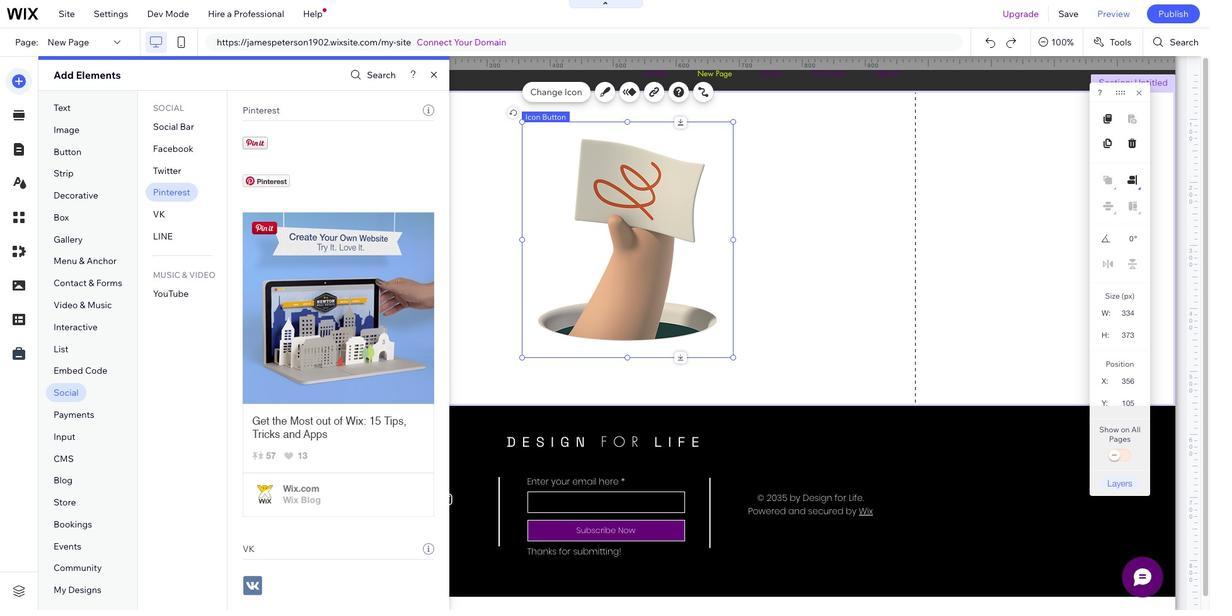 Task type: vqa. For each thing, say whether or not it's contained in the screenshot.
Icon to the top
yes



Task type: locate. For each thing, give the bounding box(es) containing it.
icon
[[565, 86, 582, 98], [525, 112, 540, 122]]

social bar
[[153, 121, 194, 132]]

1 vertical spatial search button
[[347, 66, 396, 84]]

social
[[153, 103, 184, 113], [153, 121, 178, 132], [54, 387, 79, 398]]

& down contact & forms
[[80, 299, 86, 311]]

1 vertical spatial music
[[87, 299, 112, 311]]

twitter
[[153, 165, 181, 176]]

1 horizontal spatial vk
[[243, 543, 255, 555]]

a
[[227, 8, 232, 20]]

save button
[[1049, 0, 1088, 28]]

1 vertical spatial video
[[54, 299, 78, 311]]

embed
[[54, 365, 83, 377]]

900
[[868, 62, 879, 69]]

my
[[54, 584, 66, 596]]

preview
[[1098, 8, 1130, 20]]

my designs
[[54, 584, 101, 596]]

0 vertical spatial social
[[153, 103, 184, 113]]

icon down change
[[525, 112, 540, 122]]

None text field
[[1117, 231, 1134, 247], [1115, 304, 1140, 321], [1117, 231, 1134, 247], [1115, 304, 1140, 321]]

icon right change
[[565, 86, 582, 98]]

0 horizontal spatial icon
[[525, 112, 540, 122]]

0 horizontal spatial music
[[87, 299, 112, 311]]

& for video
[[80, 299, 86, 311]]

1 vertical spatial vk
[[243, 543, 255, 555]]

w:
[[1102, 309, 1111, 318]]

size
[[1105, 291, 1120, 301]]

1 horizontal spatial search
[[1170, 37, 1199, 48]]

domain
[[474, 37, 506, 48]]

& for contact
[[89, 277, 94, 289]]

music
[[153, 270, 180, 280], [87, 299, 112, 311]]

professional
[[234, 8, 284, 20]]

search button down https://jamespeterson1902.wixsite.com/my-site connect your domain
[[347, 66, 396, 84]]

& up youtube at the left
[[182, 270, 187, 280]]

input
[[54, 431, 75, 442]]

vk
[[153, 209, 165, 220], [243, 543, 255, 555]]

100%
[[1051, 37, 1074, 48]]

switch
[[1107, 447, 1133, 465]]

mode
[[165, 8, 189, 20]]

search button
[[1144, 28, 1210, 56], [347, 66, 396, 84]]

new
[[48, 37, 66, 48]]

0 vertical spatial icon
[[565, 86, 582, 98]]

search button down publish
[[1144, 28, 1210, 56]]

list
[[54, 343, 69, 355]]

music up youtube at the left
[[153, 270, 180, 280]]

pages
[[1109, 434, 1131, 444]]

0 vertical spatial button
[[542, 112, 566, 122]]

button down image
[[54, 146, 81, 157]]

button
[[542, 112, 566, 122], [54, 146, 81, 157]]

position
[[1106, 359, 1134, 369]]

box
[[54, 212, 69, 223]]

0 horizontal spatial button
[[54, 146, 81, 157]]

0 vertical spatial video
[[189, 270, 216, 280]]

social up the social bar
[[153, 103, 184, 113]]

1 vertical spatial search
[[367, 69, 396, 81]]

°
[[1134, 234, 1137, 243]]

1 horizontal spatial search button
[[1144, 28, 1210, 56]]

0 vertical spatial music
[[153, 270, 180, 280]]

bookings
[[54, 519, 92, 530]]

embed code
[[54, 365, 107, 377]]

1 horizontal spatial pinterest
[[243, 105, 280, 116]]

(px)
[[1122, 291, 1135, 301]]

1 horizontal spatial button
[[542, 112, 566, 122]]

social down embed
[[54, 387, 79, 398]]

text
[[54, 102, 71, 113]]

search down https://jamespeterson1902.wixsite.com/my-site connect your domain
[[367, 69, 396, 81]]

& left 'forms'
[[89, 277, 94, 289]]

button down change icon
[[542, 112, 566, 122]]

700
[[742, 62, 753, 69]]

music down 'forms'
[[87, 299, 112, 311]]

site
[[396, 37, 411, 48]]

forms
[[96, 277, 122, 289]]

1 horizontal spatial icon
[[565, 86, 582, 98]]

blog
[[54, 475, 73, 486]]

video
[[189, 270, 216, 280], [54, 299, 78, 311]]

1 horizontal spatial music
[[153, 270, 180, 280]]

0 vertical spatial vk
[[153, 209, 165, 220]]

pinterest
[[243, 105, 280, 116], [153, 187, 190, 198]]

0 vertical spatial pinterest
[[243, 105, 280, 116]]

0 horizontal spatial search button
[[347, 66, 396, 84]]

icon button
[[525, 112, 566, 122]]

social left bar
[[153, 121, 178, 132]]

connect
[[417, 37, 452, 48]]

h:
[[1102, 331, 1109, 340]]

search
[[1170, 37, 1199, 48], [367, 69, 396, 81]]

0 horizontal spatial pinterest
[[153, 187, 190, 198]]

y:
[[1102, 399, 1108, 408]]

page
[[68, 37, 89, 48]]

0 horizontal spatial video
[[54, 299, 78, 311]]

strip
[[54, 168, 74, 179]]

1 horizontal spatial video
[[189, 270, 216, 280]]

publish
[[1158, 8, 1189, 20]]

None text field
[[1116, 326, 1140, 343], [1115, 372, 1140, 390], [1114, 395, 1140, 412], [1116, 326, 1140, 343], [1115, 372, 1140, 390], [1114, 395, 1140, 412]]

search down publish 'button'
[[1170, 37, 1199, 48]]

settings
[[94, 8, 128, 20]]

on
[[1121, 425, 1130, 434]]

600
[[678, 62, 690, 69]]

& for music
[[182, 270, 187, 280]]

& right menu
[[79, 256, 85, 267]]

menu
[[54, 256, 77, 267]]

add elements
[[54, 69, 121, 81]]

section: untitled
[[1099, 77, 1168, 88]]

?
[[1098, 88, 1102, 97]]



Task type: describe. For each thing, give the bounding box(es) containing it.
? button
[[1098, 88, 1102, 97]]

cms
[[54, 453, 74, 464]]

800
[[805, 62, 816, 69]]

hire
[[208, 8, 225, 20]]

upgrade
[[1003, 8, 1039, 20]]

decorative
[[54, 190, 98, 201]]

100% button
[[1031, 28, 1083, 56]]

https://jamespeterson1902.wixsite.com/my-
[[217, 37, 396, 48]]

help
[[303, 8, 323, 20]]

gallery
[[54, 234, 83, 245]]

contact & forms
[[54, 277, 122, 289]]

youtube
[[153, 288, 189, 299]]

image
[[54, 124, 80, 135]]

menu & anchor
[[54, 256, 117, 267]]

video & music
[[54, 299, 112, 311]]

layers button
[[1100, 476, 1140, 490]]

anchor
[[87, 256, 117, 267]]

all
[[1132, 425, 1141, 434]]

https://jamespeterson1902.wixsite.com/my-site connect your domain
[[217, 37, 506, 48]]

0 horizontal spatial search
[[367, 69, 396, 81]]

interactive
[[54, 321, 98, 333]]

change icon
[[530, 86, 582, 98]]

code
[[85, 365, 107, 377]]

bar
[[180, 121, 194, 132]]

designs
[[68, 584, 101, 596]]

change
[[530, 86, 563, 98]]

1 vertical spatial pinterest
[[153, 187, 190, 198]]

preview button
[[1088, 0, 1139, 28]]

line
[[153, 231, 173, 242]]

contact
[[54, 277, 87, 289]]

music & video
[[153, 270, 216, 280]]

1 vertical spatial button
[[54, 146, 81, 157]]

save
[[1058, 8, 1079, 20]]

untitled
[[1135, 77, 1168, 88]]

elements
[[76, 69, 121, 81]]

1 vertical spatial icon
[[525, 112, 540, 122]]

1 vertical spatial social
[[153, 121, 178, 132]]

publish button
[[1147, 4, 1200, 23]]

0 vertical spatial search button
[[1144, 28, 1210, 56]]

tools button
[[1083, 28, 1143, 56]]

new page
[[48, 37, 89, 48]]

facebook
[[153, 143, 193, 154]]

tools
[[1110, 37, 1132, 48]]

community
[[54, 562, 102, 574]]

dev mode
[[147, 8, 189, 20]]

x:
[[1102, 377, 1108, 386]]

0 horizontal spatial vk
[[153, 209, 165, 220]]

your
[[454, 37, 473, 48]]

payments
[[54, 409, 94, 420]]

500
[[615, 62, 627, 69]]

add
[[54, 69, 74, 81]]

dev
[[147, 8, 163, 20]]

store
[[54, 497, 76, 508]]

300
[[489, 62, 501, 69]]

events
[[54, 541, 81, 552]]

size (px)
[[1105, 291, 1135, 301]]

section:
[[1099, 77, 1133, 88]]

site
[[59, 8, 75, 20]]

2 vertical spatial social
[[54, 387, 79, 398]]

0 vertical spatial search
[[1170, 37, 1199, 48]]

layers
[[1107, 478, 1132, 488]]

show
[[1099, 425, 1119, 434]]

show on all pages
[[1099, 425, 1141, 444]]

400
[[552, 62, 564, 69]]

& for menu
[[79, 256, 85, 267]]

hire a professional
[[208, 8, 284, 20]]



